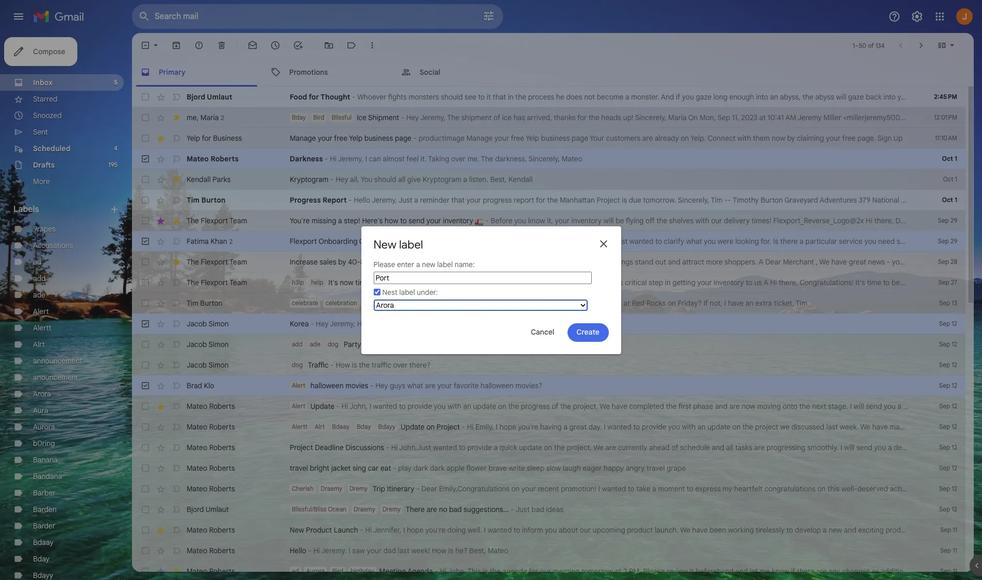 Task type: vqa. For each thing, say whether or not it's contained in the screenshot.


Task type: locate. For each thing, give the bounding box(es) containing it.
sep 29 for before you know it, your inventory will be flying off the shelves with our delivery times! flexport_reverse_logo@2x hi there, don't forget to begin your s
[[938, 217, 958, 224]]

3 jacob from the top
[[187, 361, 207, 370]]

Please enter a new label name: field
[[374, 272, 592, 284]]

13
[[952, 299, 958, 307]]

mateo for seventh row from the bottom of the page
[[187, 443, 207, 452]]

2 inside fatima khan 2
[[229, 237, 233, 245]]

0 horizontal spatial hey,
[[379, 237, 393, 246]]

bdaay up deadline
[[332, 423, 350, 431]]

important because you marked it as important. switch for you're missing a step! here's how to send your inventory
[[171, 216, 182, 226]]

you up deserved
[[875, 443, 886, 452]]

that
[[493, 92, 506, 102], [452, 195, 465, 205], [914, 526, 927, 535]]

business up can in the left top of the page
[[365, 134, 393, 143]]

blissful/bliss ocean
[[292, 505, 347, 513]]

or right 'changes'
[[872, 567, 879, 576]]

1 horizontal spatial it's
[[856, 278, 865, 287]]

manage up darkness
[[290, 134, 316, 143]]

simon for party -
[[209, 340, 229, 349]]

1 the flexport team from the top
[[187, 216, 247, 225]]

1 horizontal spatial dark
[[430, 464, 445, 473]]

alert link
[[33, 307, 49, 316]]

0 horizontal spatial ,
[[197, 113, 199, 122]]

i right day.
[[604, 422, 606, 432]]

the left first
[[666, 402, 677, 411]]

1 horizontal spatial update
[[401, 422, 425, 432]]

new for new label
[[374, 237, 397, 251]]

bjord umlaut for 2:45 pm
[[187, 92, 232, 102]]

new left 'product'
[[290, 526, 304, 535]]

project. up laugh
[[567, 443, 592, 452]]

national
[[873, 195, 900, 205]]

2 team from the top
[[230, 257, 247, 267]]

10 12 from the top
[[952, 505, 958, 513]]

not important switch for 12th row from the top
[[171, 319, 182, 329]]

2 vertical spatial oct 1
[[942, 196, 958, 204]]

of up the 'having'
[[552, 402, 559, 411]]

john, for this
[[448, 567, 466, 576]]

you up activating
[[394, 237, 406, 246]]

2 jacob simon from the top
[[187, 340, 229, 349]]

4
[[114, 144, 118, 152]]

emily,
[[476, 422, 494, 432]]

for right food
[[309, 92, 319, 102]]

2 yelp from the left
[[349, 134, 363, 143]]

settings image
[[911, 10, 924, 23]]

inventory up account, on the top
[[572, 216, 602, 225]]

1 horizontal spatial please
[[643, 567, 665, 576]]

sep 12
[[940, 320, 958, 327], [940, 340, 958, 348], [940, 361, 958, 369], [940, 382, 958, 389], [940, 402, 958, 410], [940, 423, 958, 431], [940, 444, 958, 451], [940, 464, 958, 472], [940, 485, 958, 493], [940, 505, 958, 513]]

1 horizontal spatial new
[[829, 526, 842, 535]]

a right shoppers.
[[759, 257, 764, 267]]

3 not important switch from the top
[[171, 154, 182, 164]]

,
[[197, 113, 199, 122], [816, 257, 818, 267]]

update on project - hi emily, i hope you're having a great day. i wanted to provide you with an update on the project we discussed last week. we have made significant progress an
[[401, 422, 982, 432]]

mateo
[[187, 154, 209, 163], [562, 154, 583, 163], [187, 402, 207, 411], [187, 422, 207, 432], [187, 443, 207, 452], [187, 464, 207, 473], [187, 484, 207, 494], [187, 526, 207, 535], [187, 546, 207, 555], [488, 546, 509, 555], [187, 567, 207, 576]]

2 vertical spatial you
[[513, 278, 525, 287]]

1 vertical spatial this
[[828, 484, 840, 494]]

17 not important switch from the top
[[171, 504, 182, 515]]

sep for ninth row from the bottom
[[940, 402, 951, 410]]

hope down there
[[407, 526, 424, 535]]

bjord umlaut for sep 12
[[187, 505, 229, 514]]

more
[[33, 177, 50, 186]]

bjord for 2:45 pm
[[187, 92, 205, 102]]

flexport_reverse_logo@2x
[[774, 216, 864, 225]]

out right stand
[[656, 257, 666, 267]]

2 horizontal spatial free
[[843, 134, 856, 143]]

tab list containing primary
[[132, 58, 974, 87]]

row
[[132, 87, 966, 107], [132, 107, 982, 128], [132, 128, 966, 149], [132, 149, 966, 169], [132, 169, 966, 190], [132, 190, 982, 210], [132, 210, 982, 231], [132, 231, 982, 252], [132, 252, 982, 272], [132, 272, 982, 293], [132, 293, 966, 314], [132, 314, 966, 334], [132, 334, 966, 355], [132, 355, 966, 375], [132, 375, 966, 396], [132, 396, 982, 417], [132, 417, 982, 437], [132, 437, 982, 458], [132, 458, 966, 479], [132, 479, 982, 499], [132, 499, 966, 520], [132, 520, 982, 540], [132, 540, 966, 561], [132, 561, 982, 580]]

is left due
[[622, 195, 627, 205]]

new for new product launch - hi jennifer, i hope you're doing well. i wanted to inform you about our upcoming product launch. we have been working tirelessly to develop a new and exciting product that i think you will lov
[[290, 526, 304, 535]]

if right let
[[791, 567, 795, 576]]

progress up 'before'
[[483, 195, 512, 205]]

please inside new label alert dialog
[[374, 260, 395, 269]]

sep for 14th row
[[940, 361, 951, 369]]

0 horizontal spatial business
[[365, 134, 393, 143]]

7 not important switch from the top
[[171, 298, 182, 308]]

bdaay inside row
[[332, 423, 350, 431]]

sep for 15th row from the bottom
[[939, 279, 950, 286]]

3 12 from the top
[[952, 361, 958, 369]]

tim
[[187, 195, 200, 205], [711, 195, 723, 205], [187, 299, 198, 308], [796, 299, 808, 308]]

tasks
[[736, 443, 753, 452]]

1 team from the top
[[230, 216, 247, 225]]

working
[[728, 526, 754, 535]]

2 important because you marked it as important. switch from the top
[[171, 216, 182, 226]]

just
[[616, 237, 628, 246]]

new inside new label alert dialog
[[422, 260, 436, 269]]

2 sep 11 from the top
[[941, 547, 958, 554]]

how down the party
[[336, 361, 350, 370]]

2 bad from the left
[[532, 505, 544, 514]]

tim burton for sep
[[187, 299, 222, 308]]

0 vertical spatial sep 29
[[938, 217, 958, 224]]

0 horizontal spatial of
[[494, 113, 501, 122]]

roberts for 22th row
[[209, 526, 235, 535]]

oct for hey all, you should all give kryptogram a listen. best, kendall
[[944, 175, 954, 183]]

oct up rd.
[[944, 175, 954, 183]]

page up feel
[[395, 134, 412, 143]]

alert inside labels navigation
[[33, 307, 49, 316]]

1 sep 29 from the top
[[938, 217, 958, 224]]

row containing fatima khan
[[132, 231, 982, 252]]

free
[[334, 134, 348, 143], [511, 134, 524, 143], [843, 134, 856, 143]]

your down reminder
[[427, 216, 441, 225]]

plan
[[958, 278, 972, 287]]

for down me , maria 2
[[202, 134, 211, 143]]

0 vertical spatial john,
[[350, 402, 368, 411]]

main content
[[132, 33, 982, 580]]

sep 11 for hello - hi jeremy. i saw your dad last week! how is he? best, mateo
[[941, 547, 958, 554]]

sep for 23th row from the top
[[941, 547, 952, 554]]

draemy for trip
[[321, 485, 342, 493]]

announcement link
[[33, 356, 82, 366]]

hey
[[406, 113, 419, 122], [336, 175, 348, 184], [435, 299, 448, 308], [316, 319, 329, 329], [376, 381, 388, 390]]

up!
[[623, 113, 634, 122]]

ticket.
[[774, 299, 794, 308]]

0 horizontal spatial gaze
[[696, 92, 712, 102]]

0 vertical spatial now
[[772, 134, 786, 143]]

11:10 am
[[935, 134, 958, 142]]

new inside alert dialog
[[374, 237, 397, 251]]

0 vertical spatial over
[[451, 154, 466, 163]]

2 not important switch from the top
[[171, 133, 182, 143]]

alertt inside labels navigation
[[33, 323, 51, 333]]

0 vertical spatial alert
[[33, 307, 49, 316]]

13 row from the top
[[132, 334, 966, 355]]

4 mateo roberts from the top
[[187, 443, 235, 452]]

snoozed link
[[33, 111, 62, 120]]

0 horizontal spatial last
[[398, 546, 410, 555]]

you're for doing
[[426, 526, 446, 535]]

1 vertical spatial bjord umlaut
[[187, 505, 229, 514]]

1 vertical spatial jacob simon
[[187, 340, 229, 349]]

0 vertical spatial simon
[[209, 319, 229, 329]]

you left need
[[865, 237, 877, 246]]

dog traffic - how is the traffic over there?
[[292, 361, 431, 370]]

1 vertical spatial you're
[[426, 526, 446, 535]]

1 horizontal spatial halloween
[[481, 381, 514, 390]]

will left be
[[604, 216, 614, 225]]

0 horizontal spatial project
[[290, 443, 313, 452]]

1 vertical spatial bjord
[[187, 505, 204, 514]]

your left recent
[[522, 484, 536, 494]]

0 horizontal spatial over
[[393, 361, 408, 370]]

not important switch for sixth row from the bottom of the page
[[171, 463, 182, 473]]

new
[[422, 260, 436, 269], [829, 526, 842, 535]]

not important switch for 15th row from the bottom
[[171, 277, 182, 288]]

new inside row
[[290, 526, 304, 535]]

2 horizontal spatial you
[[513, 278, 525, 287]]

3 11 from the top
[[953, 567, 958, 575]]

3 yelp from the left
[[526, 134, 539, 143]]

14 row from the top
[[132, 355, 966, 375]]

10 not important switch from the top
[[171, 360, 182, 370]]

alrt inside labels navigation
[[33, 340, 45, 349]]

well-
[[842, 484, 858, 494]]

1 horizontal spatial aurora
[[306, 567, 325, 575]]

2 mateo roberts from the top
[[187, 402, 235, 411]]

1 horizontal spatial hello
[[354, 195, 370, 205]]

flexport
[[201, 216, 228, 225], [290, 237, 317, 246], [498, 237, 525, 246], [201, 257, 228, 267], [201, 278, 228, 287]]

1 horizontal spatial gaze
[[849, 92, 864, 102]]

john, for i
[[350, 402, 368, 411]]

1 vertical spatial bdaay
[[33, 538, 53, 547]]

not important switch for 24th row from the bottom
[[171, 92, 182, 102]]

alrt down alertt link
[[33, 340, 45, 349]]

delete image
[[217, 40, 227, 51]]

0 horizontal spatial kryptogram
[[290, 175, 329, 184]]

0 vertical spatial best,
[[490, 175, 507, 184]]

1 vertical spatial or
[[872, 567, 879, 576]]

jacob simon
[[187, 319, 229, 329], [187, 340, 229, 349], [187, 361, 229, 370]]

0 horizontal spatial update
[[311, 402, 335, 411]]

arora
[[33, 389, 51, 399]]

this left well-
[[828, 484, 840, 494]]

1 vertical spatial in
[[665, 278, 671, 287]]

we up day.
[[600, 402, 610, 411]]

1 kendall from the left
[[187, 175, 211, 184]]

0 horizontal spatial great
[[570, 422, 587, 432]]

1 right rd.
[[955, 196, 958, 204]]

2 into from the left
[[884, 92, 896, 102]]

2 inside me , maria 2
[[221, 114, 224, 121]]

2 manage from the left
[[467, 134, 493, 143]]

sep for 20th row from the top of the page
[[940, 485, 951, 493]]

were left looking
[[718, 237, 734, 246]]

3 important because you marked it as important. switch from the top
[[171, 257, 182, 267]]

blissful/bliss
[[292, 505, 327, 513]]

mateo roberts for 20th row from the top of the page
[[187, 484, 235, 494]]

1 horizontal spatial add
[[292, 340, 303, 348]]

depeche
[[544, 299, 574, 308]]

2 page from the left
[[572, 134, 588, 143]]

0 horizontal spatial travel
[[290, 464, 308, 473]]

2 tim burton from the top
[[187, 299, 222, 308]]

0 vertical spatial you're
[[518, 422, 538, 432]]

2 29 from the top
[[951, 237, 958, 245]]

1 horizontal spatial now
[[742, 402, 756, 411]]

2 sep 29 from the top
[[938, 237, 958, 245]]

me right let
[[760, 567, 770, 576]]

provide up ahead
[[642, 422, 667, 432]]

1 horizontal spatial yelp
[[349, 134, 363, 143]]

burton
[[201, 195, 226, 205], [761, 195, 783, 205], [200, 299, 222, 308]]

1 vertical spatial at
[[624, 299, 630, 308]]

and left let
[[736, 567, 748, 576]]

1 halloween from the left
[[311, 381, 344, 390]]

0 vertical spatial umlaut
[[207, 92, 232, 102]]

your
[[318, 134, 333, 143], [495, 134, 509, 143], [826, 134, 841, 143], [467, 195, 481, 205], [427, 216, 441, 225], [555, 216, 570, 225], [966, 216, 980, 225], [481, 237, 496, 246], [421, 257, 436, 267], [594, 257, 609, 267], [398, 278, 413, 287], [698, 278, 712, 287], [912, 278, 927, 287], [438, 381, 452, 390], [522, 484, 536, 494], [367, 546, 382, 555]]

to left take
[[628, 484, 635, 494]]

halloween right favorite
[[481, 381, 514, 390]]

new left fast
[[422, 260, 436, 269]]

2 it's from the left
[[856, 278, 865, 287]]

hey for korea - hey jeremy, have you been to korea?
[[316, 319, 329, 329]]

0 horizontal spatial now
[[340, 278, 354, 287]]

update down phase in the bottom right of the page
[[708, 422, 731, 432]]

express
[[696, 484, 721, 494]]

saw
[[352, 546, 365, 555]]

alrt inside row
[[315, 423, 325, 431]]

2 the flexport team from the top
[[187, 257, 247, 267]]

5 row from the top
[[132, 169, 966, 190]]

advanced search options image
[[479, 6, 499, 26]]

5 not important switch from the top
[[171, 236, 182, 247]]

1 for kryptogram - hey all, you should all give kryptogram a listen. best, kendall
[[955, 175, 958, 183]]

1 gaze from the left
[[696, 92, 712, 102]]

or right with,
[[942, 237, 949, 246]]

add inside row
[[292, 340, 303, 348]]

will right badges
[[566, 257, 576, 267]]

i right smoothly.
[[841, 443, 843, 452]]

flexport for important because you marked it as important. "switch" associated with you're missing a step! here's how to send your inventory
[[201, 216, 228, 225]]

not important switch for 17th row from the top of the page
[[171, 422, 182, 432]]

6 not important switch from the top
[[171, 277, 182, 288]]

provide for project.
[[468, 443, 492, 452]]

29 up 28
[[951, 237, 958, 245]]

0 horizontal spatial into
[[756, 92, 769, 102]]

movies?
[[516, 381, 542, 390]]

hi down movies
[[342, 402, 348, 411]]

report spam image
[[194, 40, 204, 51]]

1 horizontal spatial alrt
[[315, 423, 325, 431]]

successfully
[[915, 257, 956, 267]]

1 vertical spatial sep 29
[[938, 237, 958, 245]]

5 mateo roberts from the top
[[187, 464, 235, 473]]

bjord for sep 12
[[187, 505, 204, 514]]

oct
[[942, 155, 954, 162], [944, 175, 954, 183], [942, 196, 954, 204]]

know left it,
[[528, 216, 545, 225]]

sep for 22th row
[[941, 526, 952, 534]]

i left think
[[929, 526, 931, 535]]

significant
[[910, 422, 944, 432]]

sep 11 left lov
[[941, 526, 958, 534]]

5 12 from the top
[[952, 402, 958, 410]]

1 not important switch from the top
[[171, 92, 182, 102]]

you're left the doing
[[426, 526, 446, 535]]

bday inside labels navigation
[[33, 554, 50, 564]]

hey, right 'wrote:'
[[969, 113, 982, 122]]

that up ice
[[493, 92, 506, 102]]

19 not important switch from the top
[[171, 546, 182, 556]]

looking
[[736, 237, 759, 246]]

4 important because you marked it as important. switch from the top
[[171, 566, 182, 577]]

2 kryptogram from the left
[[423, 175, 462, 184]]

0 horizontal spatial how
[[336, 361, 350, 370]]

send up recently
[[409, 216, 425, 225]]

0 vertical spatial of
[[494, 113, 501, 122]]

1 vertical spatial ,
[[816, 257, 818, 267]]

15 not important switch from the top
[[171, 463, 182, 473]]

1 vertical spatial update
[[401, 422, 425, 432]]

1 tim burton from the top
[[187, 195, 226, 205]]

the left process
[[516, 92, 527, 102]]

your up "nest label under:"
[[398, 278, 413, 287]]

jeremy
[[798, 113, 822, 122]]

flexport for not important switch associated with 15th row from the bottom
[[201, 278, 228, 287]]

product right exciting
[[886, 526, 912, 535]]

increase
[[290, 257, 318, 267]]

9 sep 12 from the top
[[940, 485, 958, 493]]

row containing brad klo
[[132, 375, 966, 396]]

3 mateo roberts from the top
[[187, 422, 235, 432]]

1 vertical spatial alrt
[[315, 423, 325, 431]]

inbox
[[33, 78, 53, 87]]

hi
[[330, 154, 337, 163], [866, 216, 873, 225], [770, 278, 777, 287], [342, 402, 348, 411], [467, 422, 474, 432], [391, 443, 398, 452], [365, 526, 372, 535], [313, 546, 320, 555], [440, 567, 447, 576]]

brad klo
[[187, 381, 214, 390]]

dark left apple
[[430, 464, 445, 473]]

not important switch for 19th row from the bottom
[[171, 195, 182, 205]]

toggle split pane mode image
[[937, 40, 947, 51]]

dog left traffic
[[292, 361, 303, 369]]

tab list
[[132, 58, 974, 87]]

2 vertical spatial project
[[290, 443, 313, 452]]

connect
[[958, 257, 982, 267]]

1 vertical spatial a
[[764, 278, 769, 287]]

yelp
[[187, 134, 200, 143], [349, 134, 363, 143], [526, 134, 539, 143]]

1 sep 12 from the top
[[940, 320, 958, 327]]

0 horizontal spatial update
[[473, 402, 496, 411]]

2 horizontal spatial yelp
[[526, 134, 539, 143]]

before
[[491, 216, 513, 225]]

11 row from the top
[[132, 293, 966, 314]]

long
[[714, 92, 728, 102]]

fights
[[388, 92, 407, 102]]

alert for alert
[[33, 307, 49, 316]]

1 vertical spatial bird
[[332, 567, 343, 575]]

row containing kendall parks
[[132, 169, 966, 190]]

0 horizontal spatial yelp
[[187, 134, 200, 143]]

0 horizontal spatial product
[[627, 526, 653, 535]]

sleep
[[527, 464, 545, 473]]

1 horizontal spatial progress
[[521, 402, 550, 411]]

oct 1 for kryptogram - hey all, you should all give kryptogram a listen. best, kendall
[[944, 175, 958, 183]]

need
[[879, 237, 895, 246]]

hello down 'all,'
[[354, 195, 370, 205]]

2 sep 12 from the top
[[940, 340, 958, 348]]

row containing me
[[132, 107, 982, 128]]

progress
[[483, 195, 512, 205], [521, 402, 550, 411], [946, 422, 975, 432]]

mateo for 24th row
[[187, 567, 207, 576]]

1 12 from the top
[[952, 320, 958, 327]]

13 not important switch from the top
[[171, 422, 182, 432]]

2 12 from the top
[[952, 340, 958, 348]]

will left lov
[[964, 526, 975, 535]]

snooze image
[[270, 40, 281, 51]]

main menu image
[[12, 10, 25, 23]]

12 not important switch from the top
[[171, 401, 182, 412]]

dog inside dog traffic - how is the traffic over there?
[[292, 361, 303, 369]]

mateo for 17th row from the top of the page
[[187, 422, 207, 432]]

mateo for 23th row from the top
[[187, 546, 207, 555]]

is left he?
[[448, 546, 454, 555]]

bird left blissful
[[313, 113, 325, 121]]

0 vertical spatial project.
[[573, 402, 598, 411]]

11 not important switch from the top
[[171, 381, 182, 391]]

provide for the
[[408, 402, 432, 411]]

1 vertical spatial oct
[[944, 175, 954, 183]]

exciting
[[859, 526, 884, 535]]

under:
[[417, 288, 438, 297]]

not important switch for 20th row from the top of the page
[[171, 484, 182, 494]]

None search field
[[132, 4, 503, 29]]

these
[[493, 257, 513, 267]]

0 vertical spatial begin
[[945, 216, 964, 225]]

3 jacob simon from the top
[[187, 361, 229, 370]]

0 horizontal spatial if
[[676, 92, 681, 102]]

end
[[967, 443, 980, 452]]

dremy for there are no bad suggestions... - just bad ideas
[[383, 505, 401, 513]]

2 bjord from the top
[[187, 505, 204, 514]]

11 for hello - hi jeremy. i saw your dad last week! how is he? best, mateo
[[953, 547, 958, 554]]

0 vertical spatial 29
[[951, 217, 958, 224]]

⚡ image
[[498, 279, 506, 288]]

you're
[[290, 216, 310, 225]]

are
[[476, 299, 487, 308]]

search mail image
[[135, 7, 154, 26]]

18 not important switch from the top
[[171, 525, 182, 535]]

0 horizontal spatial halloween
[[311, 381, 344, 390]]

mateo for 20th row from the top of the page
[[187, 484, 207, 494]]

best, right he?
[[469, 546, 486, 555]]

great
[[849, 257, 867, 267], [570, 422, 587, 432]]

quick
[[500, 443, 517, 452]]

i left can in the left top of the page
[[365, 154, 367, 163]]

cancel
[[531, 328, 555, 337]]

important mainly because it was sent directly to you. switch
[[171, 112, 182, 123]]

the flexport team for increase
[[187, 257, 247, 267]]

0 vertical spatial all
[[398, 175, 406, 184]]

14 not important switch from the top
[[171, 443, 182, 453]]

project up be
[[597, 195, 620, 205]]

dremy for trip itinerary - dear emily,congratulations on your recent promotion! i wanted to take a moment to express my heartfelt congratulations on this well-deserved achievement. best wishes,ka
[[350, 485, 368, 493]]

1 horizontal spatial bird
[[332, 567, 343, 575]]

1 vertical spatial just
[[516, 505, 530, 514]]

doing
[[448, 526, 466, 535]]

darkness - hi jeremy, i can almost feel it. taking over me. the darkness. sincerely, mateo
[[290, 154, 583, 163]]

to left korea?
[[408, 319, 414, 329]]

not important switch for ninth row from the bottom
[[171, 401, 182, 412]]

1 horizontal spatial kendall
[[509, 175, 533, 184]]

report up significant
[[932, 402, 953, 411]]

we down day.
[[594, 443, 604, 452]]

jacob simon for dog traffic - how is the traffic over there?
[[187, 361, 229, 370]]

having
[[540, 422, 562, 432]]

1 vertical spatial the flexport team
[[187, 257, 247, 267]]

aurora inside labels navigation
[[33, 422, 55, 432]]

0 horizontal spatial kendall
[[187, 175, 211, 184]]

7 12 from the top
[[952, 444, 958, 451]]

0 horizontal spatial alrt
[[33, 340, 45, 349]]

brad
[[187, 381, 202, 390]]

0 vertical spatial the flexport team
[[187, 216, 247, 225]]

mateo roberts for 24th row
[[187, 567, 235, 576]]

2 row from the top
[[132, 107, 982, 128]]

just up inform
[[516, 505, 530, 514]]

update up sleep
[[519, 443, 542, 452]]

1 into from the left
[[756, 92, 769, 102]]

roberts for seventh row from the bottom of the page
[[209, 443, 235, 452]]

mateo roberts for 17th row from the top of the page
[[187, 422, 235, 432]]

wanted up apple
[[433, 443, 457, 452]]

aurora down jeremy.
[[306, 567, 325, 575]]

of right ahead
[[672, 443, 679, 452]]

a inside alert dialog
[[416, 260, 420, 269]]

hi left jennifer,
[[365, 526, 372, 535]]

all left 'tasks'
[[726, 443, 734, 452]]

15 row from the top
[[132, 375, 966, 396]]

party -
[[344, 340, 368, 349]]

thanks
[[554, 113, 576, 122]]

23 row from the top
[[132, 540, 966, 561]]

1 vertical spatial aurora
[[306, 567, 325, 575]]

4 not important switch from the top
[[171, 195, 182, 205]]

that left think
[[914, 526, 927, 535]]

jeremy,
[[420, 113, 446, 122], [338, 154, 364, 163], [372, 195, 397, 205], [449, 299, 475, 308], [330, 319, 355, 329]]

tirelessly
[[756, 526, 785, 535]]

call
[[359, 237, 372, 246]]

roberts
[[211, 154, 239, 163], [209, 402, 235, 411], [209, 422, 235, 432], [209, 443, 235, 452], [209, 464, 235, 473], [209, 484, 235, 494], [209, 526, 235, 535], [209, 546, 235, 555], [209, 567, 235, 576]]

important because you marked it as important. switch for kryptogram
[[171, 174, 182, 185]]

important because you marked it as important. switch
[[171, 174, 182, 185], [171, 216, 182, 226], [171, 257, 182, 267], [171, 566, 182, 577]]

Nest label under: checkbox
[[374, 289, 380, 296]]

1 29 from the top
[[951, 217, 958, 224]]

not important switch for 4th row from the bottom
[[171, 504, 182, 515]]

you're missing a step! here's how to send your inventory
[[290, 216, 475, 225]]

1 bad from the left
[[449, 505, 462, 514]]

to left express
[[687, 484, 694, 494]]

1 manage from the left
[[290, 134, 316, 143]]

all
[[398, 175, 406, 184], [726, 443, 734, 452]]

0 horizontal spatial our
[[540, 567, 551, 576]]

1 vertical spatial john,
[[448, 567, 466, 576]]

your down ice
[[495, 134, 509, 143]]

16 row from the top
[[132, 396, 982, 417]]

to down alert update - hi john, i wanted to provide you with an update on the progress of the project. we have completed the first phase and are now moving onto the next stage. i will send you a detailed report by the en on the bottom of page
[[634, 422, 640, 432]]

2 bjord umlaut from the top
[[187, 505, 229, 514]]

9rapes
[[33, 224, 56, 234]]

burton for oct 1
[[201, 195, 226, 205]]

have left made
[[873, 422, 888, 432]]

ocean
[[328, 505, 347, 513]]

a left particular on the right top of page
[[800, 237, 804, 246]]

1 horizontal spatial bad
[[532, 505, 544, 514]]

1 horizontal spatial travel
[[647, 464, 665, 473]]

hope for emily,
[[500, 422, 516, 432]]

16 not important switch from the top
[[171, 484, 182, 494]]

1 horizontal spatial 2
[[229, 237, 233, 245]]

hey left guys
[[376, 381, 388, 390]]

portal
[[547, 237, 566, 246]]

you down first
[[668, 422, 680, 432]]

bandana link
[[33, 472, 62, 481]]

kendall left the parks
[[187, 175, 211, 184]]

hi left emily,
[[467, 422, 474, 432]]

1 mateo roberts from the top
[[187, 154, 239, 163]]

0 vertical spatial team
[[230, 216, 247, 225]]

1 vertical spatial 1
[[955, 175, 958, 183]]

1 page from the left
[[395, 134, 412, 143]]

by left en
[[954, 402, 962, 411]]

alert inside alert halloween movies - hey guys what are your favorite halloween movies?
[[292, 382, 305, 389]]

0 horizontal spatial this
[[611, 278, 623, 287]]

not important switch for 14th row
[[171, 360, 182, 370]]

1 bjord from the top
[[187, 92, 205, 102]]

wanted
[[630, 237, 654, 246], [373, 402, 397, 411], [608, 422, 632, 432], [433, 443, 457, 452], [602, 484, 626, 494], [488, 526, 512, 535]]

provide
[[408, 402, 432, 411], [642, 422, 667, 432], [468, 443, 492, 452]]

1 horizontal spatial john,
[[448, 567, 466, 576]]

alert inside alert update - hi john, i wanted to provide you with an update on the progress of the project. we have completed the first phase and are now moving onto the next stage. i will send you a detailed report by the en
[[292, 402, 305, 410]]

0 vertical spatial alrt
[[33, 340, 45, 349]]

not important switch
[[171, 92, 182, 102], [171, 133, 182, 143], [171, 154, 182, 164], [171, 195, 182, 205], [171, 236, 182, 247], [171, 277, 182, 288], [171, 298, 182, 308], [171, 319, 182, 329], [171, 339, 182, 350], [171, 360, 182, 370], [171, 381, 182, 391], [171, 401, 182, 412], [171, 422, 182, 432], [171, 443, 182, 453], [171, 463, 182, 473], [171, 484, 182, 494], [171, 504, 182, 515], [171, 525, 182, 535], [171, 546, 182, 556]]

alert for alert update - hi john, i wanted to provide you with an update on the progress of the project. we have completed the first phase and are now moving onto the next stage. i will send you a detailed report by the en
[[292, 402, 305, 410]]

- before you know it, your inventory will be flying off the shelves with our delivery times! flexport_reverse_logo@2x hi there, don't forget to begin your s
[[484, 216, 982, 225]]

what right guys
[[407, 381, 423, 390]]

guys
[[390, 381, 406, 390]]

yelp.
[[691, 134, 706, 143]]

1 sep 11 from the top
[[941, 526, 958, 534]]

ahead
[[649, 443, 670, 452]]

barder link
[[33, 521, 55, 531]]

umlaut for sep 12
[[206, 505, 229, 514]]

main content containing primary
[[132, 33, 982, 580]]

mateo for ninth row from the bottom
[[187, 402, 207, 411]]

please inside row
[[643, 567, 665, 576]]



Task type: describe. For each thing, give the bounding box(es) containing it.
compose
[[33, 47, 65, 56]]

mark as read image
[[248, 40, 258, 51]]

first
[[679, 402, 692, 411]]

0 vertical spatial me
[[187, 113, 197, 122]]

1 dark from the left
[[414, 464, 428, 473]]

2 vertical spatial now
[[742, 402, 756, 411]]

0 horizontal spatial you
[[361, 175, 373, 184]]

0 horizontal spatial bird
[[313, 113, 325, 121]]

ad inside row
[[292, 567, 299, 575]]

flexport for important because you marked it as important. "switch" for increase sales by 40-80% by activating your fast tags now!
[[201, 257, 228, 267]]

mateo roberts for ninth row from the bottom
[[187, 402, 235, 411]]

the left project
[[743, 422, 754, 432]]

not important switch for 22th row
[[171, 525, 182, 535]]

0 horizontal spatial dear
[[422, 484, 437, 494]]

me.
[[468, 154, 480, 163]]

1 horizontal spatial what
[[686, 237, 702, 246]]

0 vertical spatial last
[[827, 422, 838, 432]]

primary tab
[[132, 58, 261, 87]]

news
[[868, 257, 885, 267]]

1 horizontal spatial out
[[656, 257, 666, 267]]

sep for 24th row
[[941, 567, 952, 575]]

is right this
[[483, 567, 488, 576]]

2 dark from the left
[[430, 464, 445, 473]]

step!
[[344, 216, 360, 225]]

i right jennifer,
[[403, 526, 405, 535]]

0 vertical spatial hello
[[354, 195, 370, 205]]

roberts for sixth row from the bottom of the page
[[209, 464, 235, 473]]

have left completed
[[612, 402, 628, 411]]

to left clarify
[[656, 237, 662, 246]]

flying
[[626, 216, 644, 225]]

1 horizontal spatial of
[[552, 402, 559, 411]]

roberts for fourth row
[[211, 154, 239, 163]]

2 vertical spatial sincerely,
[[678, 195, 710, 205]]

2 time from the left
[[867, 278, 882, 287]]

have
[[357, 319, 374, 329]]

enter
[[397, 260, 414, 269]]

on left yelp.
[[681, 134, 689, 143]]

the up slow
[[554, 443, 565, 452]]

1 vertical spatial there
[[797, 567, 815, 576]]

have right the launch.
[[692, 526, 708, 535]]

to left develop
[[787, 526, 793, 535]]

cherish
[[292, 485, 314, 493]]

fatima khan 2
[[187, 236, 233, 246]]

0 vertical spatial report
[[514, 195, 534, 205]]

my
[[723, 484, 733, 494]]

jacob simon for party -
[[187, 340, 229, 349]]

movies
[[346, 381, 369, 390]]

1 vertical spatial been
[[710, 526, 727, 535]]

the left 411
[[474, 278, 485, 287]]

by right 80%
[[377, 257, 385, 267]]

jeremy, for darkness
[[338, 154, 364, 163]]

oct for hello jeremy, just a reminder that your progress report for the manhattan project is due tomorrow. sincerely, tim -- timothy burton graveyard adventures 379 national cemetery rd. florence, s
[[942, 196, 954, 204]]

starred link
[[33, 94, 57, 104]]

195
[[108, 161, 118, 169]]

3 the flexport team from the top
[[187, 278, 247, 287]]

enough
[[730, 92, 754, 102]]

1 vertical spatial hey,
[[379, 237, 393, 246]]

for.
[[761, 237, 772, 246]]

1 horizontal spatial project
[[437, 422, 460, 432]]

label for nest label under:
[[399, 288, 415, 297]]

a right take
[[652, 484, 656, 494]]

red
[[632, 299, 645, 308]]

2 horizontal spatial that
[[914, 526, 927, 535]]

new label alert dialog
[[361, 226, 621, 354]]

1 horizontal spatial at
[[624, 299, 630, 308]]

social
[[420, 67, 440, 77]]

9 12 from the top
[[952, 485, 958, 493]]

0 vertical spatial know
[[528, 216, 545, 225]]

hope for jennifer,
[[407, 526, 424, 535]]

1 it's from the left
[[329, 278, 338, 287]]

progress report - hello jeremy, just a reminder that your progress report for the manhattan project is due tomorrow. sincerely, tim -- timothy burton graveyard adventures 379 national cemetery rd. florence, s
[[290, 195, 982, 205]]

7 row from the top
[[132, 210, 982, 231]]

1 vertical spatial hello
[[290, 546, 306, 555]]

mateo roberts for seventh row from the bottom of the page
[[187, 443, 235, 452]]

labels heading
[[13, 204, 109, 215]]

an down phase in the bottom right of the page
[[698, 422, 706, 432]]

1 horizontal spatial it
[[690, 567, 694, 576]]

lov
[[977, 526, 982, 535]]

not important switch for 23th row from the top
[[171, 546, 182, 556]]

3 sep 12 from the top
[[940, 361, 958, 369]]

the flexport team for you're
[[187, 216, 247, 225]]

sep for ninth row from the top
[[939, 258, 949, 266]]

well.
[[468, 526, 482, 535]]

mateo for 22th row
[[187, 526, 207, 535]]

1 vertical spatial detailed
[[894, 443, 921, 452]]

sep for 13th row from the top
[[940, 340, 951, 348]]

sep for 17th row from the top of the page
[[940, 423, 951, 431]]

0 vertical spatial our
[[711, 216, 722, 225]]

1 vertical spatial over
[[393, 361, 408, 370]]

12 row from the top
[[132, 314, 966, 334]]

send up nest at the left of the page
[[380, 278, 396, 287]]

1 vertical spatial best,
[[469, 546, 486, 555]]

and right schedule
[[712, 443, 725, 452]]

feel
[[407, 154, 419, 163]]

not important switch for seventh row from the bottom of the page
[[171, 443, 182, 453]]

page.
[[858, 134, 876, 143]]

meeting
[[379, 567, 406, 576]]

sep for sixth row from the bottom of the page
[[940, 464, 951, 472]]

3 team from the top
[[230, 278, 247, 287]]

you right have on the left of the page
[[375, 319, 387, 329]]

changes
[[843, 567, 871, 576]]

your down blissful
[[318, 134, 333, 143]]

parks
[[213, 175, 231, 184]]

2 product from the left
[[886, 526, 912, 535]]

a left quick
[[494, 443, 498, 452]]

0 vertical spatial a
[[759, 257, 764, 267]]

not important switch for 14th row from the bottom
[[171, 298, 182, 308]]

will right abyss
[[836, 92, 847, 102]]

mateo roberts for 23th row from the top
[[187, 546, 235, 555]]

1 vertical spatial all
[[726, 443, 734, 452]]

2 vertical spatial at
[[615, 567, 622, 576]]

simon for dog traffic - how is the traffic over there?
[[209, 361, 229, 370]]

and right phase in the bottom right of the page
[[715, 402, 728, 411]]

sep 27
[[939, 279, 958, 286]]

sent
[[33, 127, 48, 137]]

progressing
[[767, 443, 806, 452]]

team for increase sales by 40-80% by activating your fast tags now!
[[230, 257, 247, 267]]

the down don't
[[532, 299, 543, 308]]

on up john,just
[[427, 422, 435, 432]]

0 vertical spatial detailed
[[904, 402, 930, 411]]

1 for progress report - hello jeremy, just a reminder that your progress report for the manhattan project is due tomorrow. sincerely, tim -- timothy burton graveyard adventures 379 national cemetery rd. florence, s
[[955, 196, 958, 204]]

barber
[[33, 488, 55, 498]]

jacob for dog traffic - how is the traffic over there?
[[187, 361, 207, 370]]

bdaay inside labels navigation
[[33, 538, 53, 547]]

emily,congratulations
[[439, 484, 510, 494]]

your left favorite
[[438, 381, 452, 390]]

28
[[951, 258, 958, 266]]

labels
[[13, 204, 39, 215]]

ade inside labels navigation
[[33, 290, 45, 300]]

0 horizontal spatial it
[[487, 92, 491, 102]]

mateo for fourth row
[[187, 154, 209, 163]]

traffic
[[308, 361, 329, 370]]

8 sep 12 from the top
[[940, 464, 958, 472]]

sep 13
[[940, 299, 958, 307]]

with,
[[925, 237, 940, 246]]

1 vertical spatial what
[[407, 381, 423, 390]]

1 horizontal spatial should
[[441, 92, 463, 102]]

by left 40-
[[338, 257, 346, 267]]

barder
[[33, 521, 55, 531]]

have down service
[[832, 257, 847, 267]]

shipment
[[368, 113, 399, 122]]

1 vertical spatial update
[[708, 422, 731, 432]]

blissful
[[332, 113, 352, 121]]

29 for before you know it, your inventory will be flying off the shelves with our delivery times! flexport_reverse_logo@2x hi there, don't forget to begin your s
[[951, 217, 958, 224]]

agenda
[[408, 567, 433, 576]]

birthday
[[351, 567, 374, 575]]

20 row from the top
[[132, 479, 982, 499]]

hey down monsters at the top left of page
[[406, 113, 419, 122]]

phase
[[694, 402, 713, 411]]

1 vertical spatial alertt
[[292, 423, 308, 431]]

sep 29 for hey, you recently signed up for your flexport seller portal account, and i just wanted to clarify what you were looking for. is there a particular service you need support with, or were you j
[[938, 237, 958, 245]]

1 simon from the top
[[209, 319, 229, 329]]

you up made
[[884, 402, 896, 411]]

hi left jeremy.
[[313, 546, 320, 555]]

want
[[546, 278, 561, 287]]

you right think
[[951, 526, 963, 535]]

not important switch for row containing fatima khan
[[171, 236, 182, 247]]

0 horizontal spatial all
[[398, 175, 406, 184]]

inform
[[522, 526, 543, 535]]

1 vertical spatial out
[[588, 278, 599, 287]]

2 horizontal spatial progress
[[946, 422, 975, 432]]

1 were from the left
[[718, 237, 734, 246]]

project deadline discussions - hi john,just wanted to provide a quick update on the project. we are currently ahead of schedule and all tasks are progressing smoothly. i will send you a detailed report by the end o
[[290, 443, 982, 452]]

dog for dog traffic - how is the traffic over there?
[[292, 361, 303, 369]]

archive image
[[171, 40, 182, 51]]

2 free from the left
[[511, 134, 524, 143]]

1 vertical spatial report
[[932, 402, 953, 411]]

ade inside row
[[310, 340, 320, 348]]

a left reminder
[[414, 195, 418, 205]]

arora link
[[33, 389, 51, 399]]

to left miss
[[563, 278, 570, 287]]

labels navigation
[[0, 33, 132, 580]]

1 time from the left
[[355, 278, 370, 287]]

timothy
[[733, 195, 759, 205]]

mateo roberts for sixth row from the bottom of the page
[[187, 464, 235, 473]]

your down miller
[[826, 134, 841, 143]]

oct 1 for progress report - hello jeremy, just a reminder that your progress report for the manhattan project is due tomorrow. sincerely, tim -- timothy burton graveyard adventures 379 national cemetery rd. florence, s
[[942, 196, 958, 204]]

the left en
[[964, 402, 975, 411]]

increase sales by 40-80% by activating your fast tags now!
[[290, 257, 486, 267]]

0 vertical spatial update
[[473, 402, 496, 411]]

not important switch for row containing brad klo
[[171, 381, 182, 391]]

4 12 from the top
[[952, 382, 958, 389]]

scheduled
[[33, 144, 70, 153]]

you left 'about'
[[545, 526, 557, 535]]

inventory down the these special badges will help your listings stand out and attract more shoppers. a dear merchant , we have great news - you've successfully connect
[[714, 278, 744, 287]]

account,
[[568, 237, 596, 246]]

there?
[[409, 361, 431, 370]]

team for you're missing a step! here's how to send your inventory
[[230, 216, 247, 225]]

to right how
[[400, 216, 407, 225]]

roberts for ninth row from the bottom
[[209, 402, 235, 411]]

there, for congratulations!
[[779, 278, 798, 287]]

for right thanks
[[578, 113, 587, 122]]

best
[[936, 484, 951, 494]]

now!
[[470, 257, 486, 267]]

social tab
[[393, 58, 523, 87]]

1 vertical spatial how
[[432, 546, 447, 555]]

it's now time to send your inventory - here's the 411
[[329, 278, 498, 287]]

6 sep 12 from the top
[[940, 423, 958, 431]]

2 horizontal spatial provide
[[642, 422, 667, 432]]

with down favorite
[[448, 402, 462, 411]]

tomorrow.
[[643, 195, 677, 205]]

an down en
[[977, 422, 982, 432]]

your left the "dad"
[[367, 546, 382, 555]]

heartfelt
[[734, 484, 763, 494]]

8 12 from the top
[[952, 464, 958, 472]]

🚛 image
[[475, 217, 484, 226]]

1 vertical spatial should
[[374, 175, 396, 184]]

wanted up bdayy
[[373, 402, 397, 411]]

2 horizontal spatial 2
[[623, 567, 627, 576]]

1 horizontal spatial great
[[849, 257, 867, 267]]

1 product from the left
[[627, 526, 653, 535]]

i right stage.
[[850, 402, 852, 411]]

hi right darkness
[[330, 154, 337, 163]]

not important switch for row containing yelp for business
[[171, 133, 182, 143]]

21 row from the top
[[132, 499, 966, 520]]

monster.
[[631, 92, 660, 102]]

add inside labels navigation
[[33, 274, 46, 283]]

burton for sep 13
[[200, 299, 222, 308]]

tomorrow
[[582, 567, 613, 576]]

and
[[661, 92, 674, 102]]

hey for kryptogram - hey all, you should all give kryptogram a listen. best, kendall
[[336, 175, 348, 184]]

0 horizontal spatial been
[[389, 319, 406, 329]]

4 row from the top
[[132, 149, 966, 169]]

2 travel from the left
[[647, 464, 665, 473]]

drafts
[[33, 160, 55, 170]]

promotions tab
[[263, 58, 392, 87]]

1 horizontal spatial if
[[791, 567, 795, 576]]

umlaut for 2:45 pm
[[207, 92, 232, 102]]

1 yelp from the left
[[187, 134, 200, 143]]

1 horizontal spatial hey,
[[969, 113, 982, 122]]

mateo roberts for fourth row
[[187, 154, 239, 163]]

beforehand
[[696, 567, 734, 576]]

3 sep 11 from the top
[[941, 567, 958, 575]]

roberts for 24th row
[[209, 567, 235, 576]]

10:41
[[768, 113, 784, 122]]

1 kryptogram from the left
[[290, 175, 329, 184]]

wanted down happy
[[602, 484, 626, 494]]

to right going
[[523, 299, 530, 308]]

2 horizontal spatial now
[[772, 134, 786, 143]]

send right stage.
[[866, 402, 882, 411]]

already
[[655, 134, 679, 143]]

0 vertical spatial how
[[336, 361, 350, 370]]

there, for don't
[[875, 216, 894, 225]]

you left j
[[969, 237, 981, 246]]

tim burton for oct
[[187, 195, 226, 205]]

2 horizontal spatial bday
[[357, 423, 371, 431]]

row containing yelp for business
[[132, 128, 966, 149]]

2 gaze from the left
[[849, 92, 864, 102]]

2 horizontal spatial at
[[760, 113, 766, 122]]

roberts for 17th row from the top of the page
[[209, 422, 235, 432]]

new inside row
[[829, 526, 842, 535]]

new label heading
[[374, 237, 423, 251]]

next
[[812, 402, 827, 411]]

1 horizontal spatial maria
[[669, 113, 687, 122]]

2 halloween from the left
[[481, 381, 514, 390]]

2 horizontal spatial of
[[672, 443, 679, 452]]

add to tasks image
[[293, 40, 303, 51]]

your left shipping
[[912, 278, 927, 287]]

you up more
[[704, 237, 716, 246]]

korea?
[[416, 319, 439, 329]]

your down the listen.
[[467, 195, 481, 205]]

monsters
[[409, 92, 439, 102]]

on up concert? - hey jeremy, are you going to the depeche mode concert at red rocks on friday? if not, i have an extra ticket. tim
[[601, 278, 609, 287]]

angry
[[626, 464, 645, 473]]

have right not,
[[728, 299, 744, 308]]

2 vertical spatial report
[[922, 443, 943, 452]]

promotions
[[289, 67, 328, 77]]

0 vertical spatial if
[[676, 92, 681, 102]]

9 row from the top
[[132, 252, 982, 272]]

announcement
[[33, 356, 82, 366]]

important because you marked it as important. switch for increase sales by 40-80% by activating your fast tags now!
[[171, 257, 182, 267]]

are right phase in the bottom right of the page
[[730, 402, 740, 411]]

i up discussions
[[370, 402, 371, 411]]

0 vertical spatial oct 1
[[942, 155, 958, 162]]

send down week.
[[857, 443, 873, 452]]

progress
[[290, 195, 321, 205]]

2 were from the left
[[951, 237, 967, 246]]

hi left john,just
[[391, 443, 398, 452]]

6 12 from the top
[[952, 423, 958, 431]]

0 vertical spatial in
[[508, 92, 514, 102]]

0 vertical spatial just
[[399, 195, 413, 205]]

the left traffic
[[359, 361, 370, 370]]

the down movies?
[[508, 402, 519, 411]]

24 row from the top
[[132, 561, 982, 580]]

a left step!
[[338, 216, 342, 225]]

jeremy, for concert?
[[449, 299, 475, 308]]

1 vertical spatial begin
[[892, 278, 910, 287]]

made
[[890, 422, 908, 432]]

s
[[980, 195, 982, 205]]

service
[[839, 237, 863, 246]]

19 row from the top
[[132, 458, 966, 479]]

support
[[897, 237, 923, 246]]

a right the 'having'
[[564, 422, 568, 432]]

apple
[[447, 464, 465, 473]]

getting
[[673, 278, 696, 287]]

1 horizontal spatial a
[[764, 278, 769, 287]]

you down alert halloween movies - hey guys what are your favorite halloween movies?
[[434, 402, 446, 411]]

roberts for 23th row from the top
[[209, 546, 235, 555]]

0 vertical spatial oct
[[942, 155, 954, 162]]

1 row from the top
[[132, 87, 966, 107]]

roberts for 20th row from the top of the page
[[209, 484, 235, 494]]

0 vertical spatial update
[[311, 402, 335, 411]]

the up it,
[[547, 195, 558, 205]]

for right up
[[470, 237, 479, 246]]

are right 'tasks'
[[754, 443, 765, 452]]

1 vertical spatial our
[[580, 526, 591, 535]]

17 row from the top
[[132, 417, 982, 437]]

b0ring link
[[33, 439, 55, 448]]

is down party -
[[352, 361, 357, 370]]

0 vertical spatial there
[[781, 237, 798, 246]]

ad inside labels navigation
[[33, 257, 41, 267]]

1 vertical spatial help
[[311, 279, 323, 286]]

sign
[[878, 134, 892, 143]]

to up apple
[[459, 443, 466, 452]]

9rapes link
[[33, 224, 56, 234]]

badges
[[540, 257, 564, 267]]

a up made
[[898, 402, 902, 411]]

1 business from the left
[[365, 134, 393, 143]]

2 kendall from the left
[[509, 175, 533, 184]]

10 sep 12 from the top
[[940, 505, 958, 513]]

on left well-
[[818, 484, 826, 494]]

sep for 14th row from the bottom
[[940, 299, 951, 307]]

4 sep 12 from the top
[[940, 382, 958, 389]]

a right develop
[[823, 526, 827, 535]]

1 vertical spatial now
[[340, 278, 354, 287]]

5 sep 12 from the top
[[940, 402, 958, 410]]

1 horizontal spatial bday
[[292, 113, 306, 121]]

mateo for sixth row from the bottom of the page
[[187, 464, 207, 473]]

not,
[[710, 299, 723, 308]]

1 horizontal spatial or
[[942, 237, 949, 246]]

moment
[[658, 484, 685, 494]]

draemy for there
[[354, 505, 375, 513]]

1 vertical spatial label
[[437, 260, 453, 269]]

1 travel from the left
[[290, 464, 308, 473]]

wanted right just
[[630, 237, 654, 246]]

3 free from the left
[[843, 134, 856, 143]]

your left listings
[[594, 257, 609, 267]]

1 vertical spatial you
[[394, 237, 406, 246]]

you're for having
[[518, 422, 538, 432]]

0 horizontal spatial progress
[[483, 195, 512, 205]]

1 horizontal spatial help
[[578, 257, 592, 267]]

stand
[[635, 257, 654, 267]]

0 horizontal spatial maria
[[201, 113, 219, 122]]

an left extra
[[746, 299, 754, 308]]

1 jacob simon from the top
[[187, 319, 229, 329]]

label for new label
[[399, 237, 423, 251]]

with left them
[[738, 134, 751, 143]]

to down news
[[884, 278, 890, 287]]

1 horizontal spatial ,
[[816, 257, 818, 267]]

dog for dog
[[328, 340, 339, 348]]

1 free from the left
[[334, 134, 348, 143]]

1 horizontal spatial sincerely,
[[635, 113, 667, 122]]

0 vertical spatial project
[[597, 195, 620, 205]]

2 business from the left
[[541, 134, 570, 143]]

i right well. on the left of page
[[484, 526, 486, 535]]

1 vertical spatial that
[[452, 195, 465, 205]]

22 row from the top
[[132, 520, 982, 540]]

1 horizontal spatial know
[[772, 567, 789, 576]]

up
[[460, 237, 468, 246]]

0 horizontal spatial sincerely,
[[529, 154, 560, 163]]

jeremy, for korea
[[330, 319, 355, 329]]

not important switch for fourth row
[[171, 154, 182, 164]]

sep 11 for new product launch - hi jennifer, i hope you're doing well. i wanted to inform you about our upcoming product launch. we have been working tirelessly to develop a new and exciting product that i think you will lov
[[941, 526, 958, 534]]

18 row from the top
[[132, 437, 982, 458]]

1 horizontal spatial update
[[519, 443, 542, 452]]

will right stage.
[[854, 402, 864, 411]]

attract
[[683, 257, 704, 267]]

i right promotion!
[[598, 484, 600, 494]]

0 vertical spatial dear
[[766, 257, 781, 267]]

6 row from the top
[[132, 190, 982, 210]]

7 sep 12 from the top
[[940, 444, 958, 451]]

your right it,
[[555, 216, 570, 225]]

almost
[[383, 154, 405, 163]]

mateo roberts for 22th row
[[187, 526, 235, 535]]

with right shelves
[[696, 216, 710, 225]]

1 horizontal spatial that
[[493, 92, 506, 102]]

1 jacob from the top
[[187, 319, 207, 329]]

i left just
[[612, 237, 614, 246]]

jacob for party -
[[187, 340, 207, 349]]

sep for 4th row from the bottom
[[940, 505, 951, 513]]

tags
[[453, 257, 468, 267]]

wanted down suggestions...
[[488, 526, 512, 535]]

10 row from the top
[[132, 272, 982, 293]]

1 horizontal spatial me
[[760, 567, 770, 576]]

1 vertical spatial progress
[[521, 402, 550, 411]]

older image
[[916, 40, 927, 51]]



